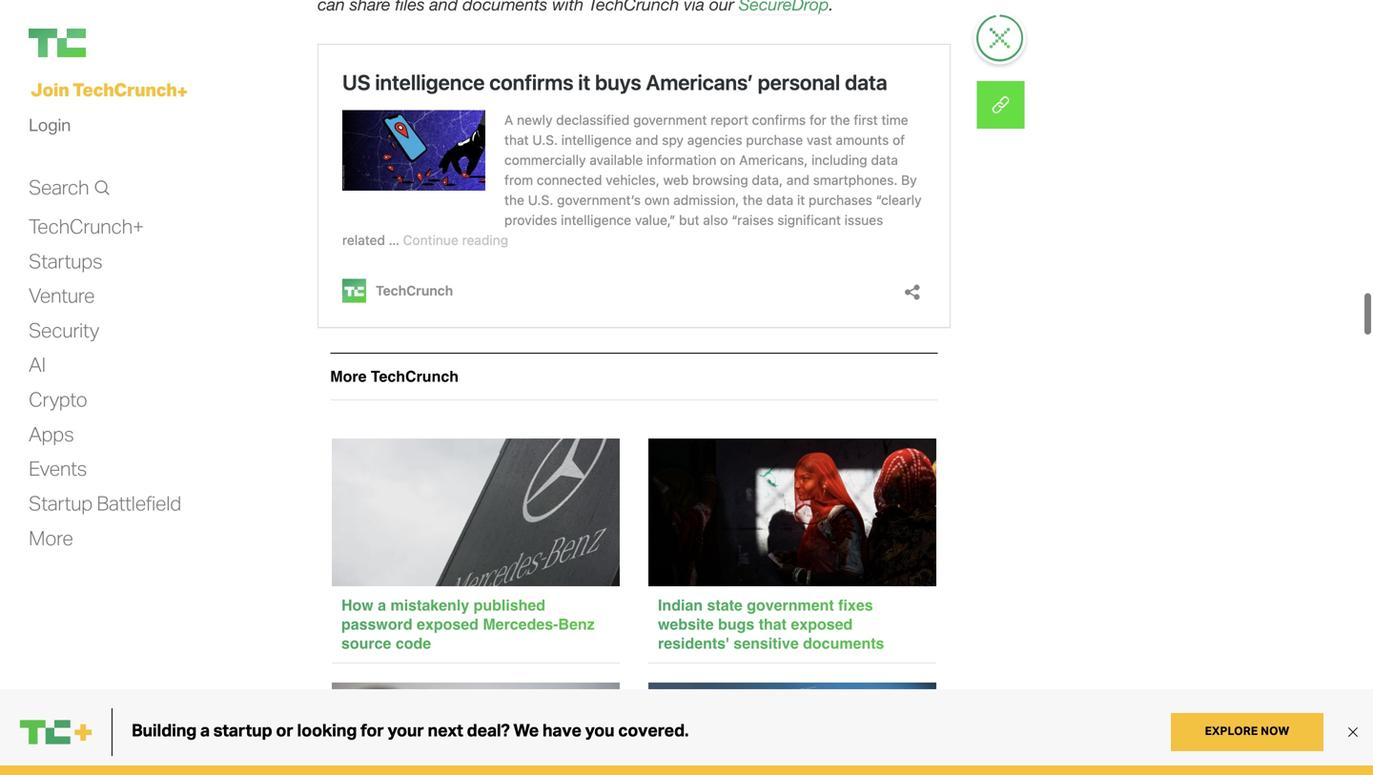 Task type: locate. For each thing, give the bounding box(es) containing it.
crypto
[[29, 387, 87, 412]]

residents'
[[658, 634, 729, 652]]

x link
[[977, 81, 1025, 129]]

join techcrunch +
[[31, 78, 187, 103]]

copy share link link
[[977, 81, 1025, 129]]

startups must strategize and budget for ai-assisted software development in 2024 image
[[648, 683, 936, 775]]

exposed inside the how a mistakenly published password exposed mercedes-benz source code
[[417, 615, 479, 633]]

documents
[[803, 634, 884, 652]]

reddit link
[[977, 81, 1025, 129]]

share over email image
[[977, 81, 1025, 129]]

fixes
[[838, 596, 873, 614]]

sensitive
[[734, 634, 799, 652]]

startup
[[29, 491, 93, 515]]

0 vertical spatial more
[[330, 367, 367, 385]]

1 horizontal spatial exposed
[[791, 615, 853, 633]]

exposed
[[417, 615, 479, 633], [791, 615, 853, 633]]

0 horizontal spatial exposed
[[417, 615, 479, 633]]

techcrunch
[[73, 78, 177, 101], [371, 367, 459, 385]]

mail link
[[977, 81, 1025, 129]]

website
[[658, 615, 714, 633]]

2 exposed from the left
[[791, 615, 853, 633]]

ai link
[[29, 352, 46, 378]]

0 horizontal spatial techcrunch
[[73, 78, 177, 101]]

startup battlefield link
[[29, 491, 181, 516]]

techcrunch image
[[29, 29, 86, 57]]

startup battlefield
[[29, 491, 181, 515]]

more
[[330, 367, 367, 385], [29, 525, 73, 550]]

techcrunch inside join techcrunch +
[[73, 78, 177, 101]]

exposed up documents
[[791, 615, 853, 633]]

events
[[29, 456, 87, 481]]

exposed down the mistakenly
[[417, 615, 479, 633]]

0 horizontal spatial more
[[29, 525, 73, 550]]

startups
[[29, 248, 102, 273]]

1 exposed from the left
[[417, 615, 479, 633]]

indian state government fixes website bugs that exposed residents' sensitive documents
[[658, 596, 884, 652]]

startups link
[[29, 248, 102, 274]]

ai
[[29, 352, 46, 377]]

security
[[29, 317, 99, 342]]

indian state government fixes website bugs that exposed residents' sensitive documents link
[[648, 438, 936, 663]]

1 horizontal spatial techcrunch
[[371, 367, 459, 385]]

venture link
[[29, 283, 95, 309]]

0 vertical spatial techcrunch
[[73, 78, 177, 101]]

1 vertical spatial more
[[29, 525, 73, 550]]

share on x image
[[977, 81, 1025, 129]]

bugs
[[718, 615, 755, 633]]

1 horizontal spatial more
[[330, 367, 367, 385]]

1 vertical spatial techcrunch
[[371, 367, 459, 385]]

apps
[[29, 421, 74, 446]]



Task type: describe. For each thing, give the bounding box(es) containing it.
published
[[474, 596, 546, 614]]

events link
[[29, 456, 87, 482]]

share on linkedin image
[[977, 81, 1025, 129]]

copy share link image
[[977, 81, 1025, 129]]

apps link
[[29, 421, 74, 447]]

linkedin link
[[977, 81, 1025, 129]]

that
[[759, 615, 787, 633]]

venture
[[29, 283, 95, 308]]

more for more
[[29, 525, 73, 550]]

government
[[747, 596, 834, 614]]

how
[[341, 596, 374, 614]]

facebook link
[[977, 81, 1025, 129]]

login
[[29, 114, 71, 135]]

search image
[[94, 178, 110, 197]]

how a mistakenly published password exposed mercedes-benz source code link
[[332, 438, 620, 663]]

exposed inside the indian state government fixes website bugs that exposed residents' sensitive documents
[[791, 615, 853, 633]]

how a mistakenly published password exposed mercedes-benz source code
[[341, 596, 595, 652]]

share on reddit image
[[977, 81, 1025, 129]]

techcrunch+
[[29, 214, 144, 238]]

close screen button
[[976, 14, 1024, 62]]

battlefield
[[97, 491, 181, 515]]

techcrunch for more
[[371, 367, 459, 385]]

crypto link
[[29, 387, 87, 412]]

password
[[341, 615, 413, 633]]

+
[[177, 80, 187, 103]]

mercedes-
[[483, 615, 558, 633]]

state
[[707, 596, 743, 614]]

indian
[[658, 596, 703, 614]]

search
[[29, 174, 89, 199]]

openai drops prices and fixes 'lazy' gpt-4 that refused to work image
[[332, 683, 620, 775]]

techcrunch+ link
[[29, 214, 144, 239]]

a
[[378, 596, 386, 614]]

benz
[[558, 615, 595, 633]]

mistakenly
[[391, 596, 469, 614]]

join
[[31, 78, 69, 101]]

code
[[396, 634, 431, 652]]

close screen image
[[990, 28, 1010, 48]]

techcrunch for join
[[73, 78, 177, 101]]

share on facebook image
[[977, 81, 1025, 129]]

source
[[341, 634, 391, 652]]

techcrunch link
[[29, 29, 219, 57]]

more for more techcrunch
[[330, 367, 367, 385]]

login link
[[29, 110, 71, 140]]

more techcrunch
[[330, 367, 459, 385]]

security link
[[29, 317, 99, 343]]

more link
[[29, 525, 73, 551]]



Task type: vqa. For each thing, say whether or not it's contained in the screenshot.
TechCrunch
yes



